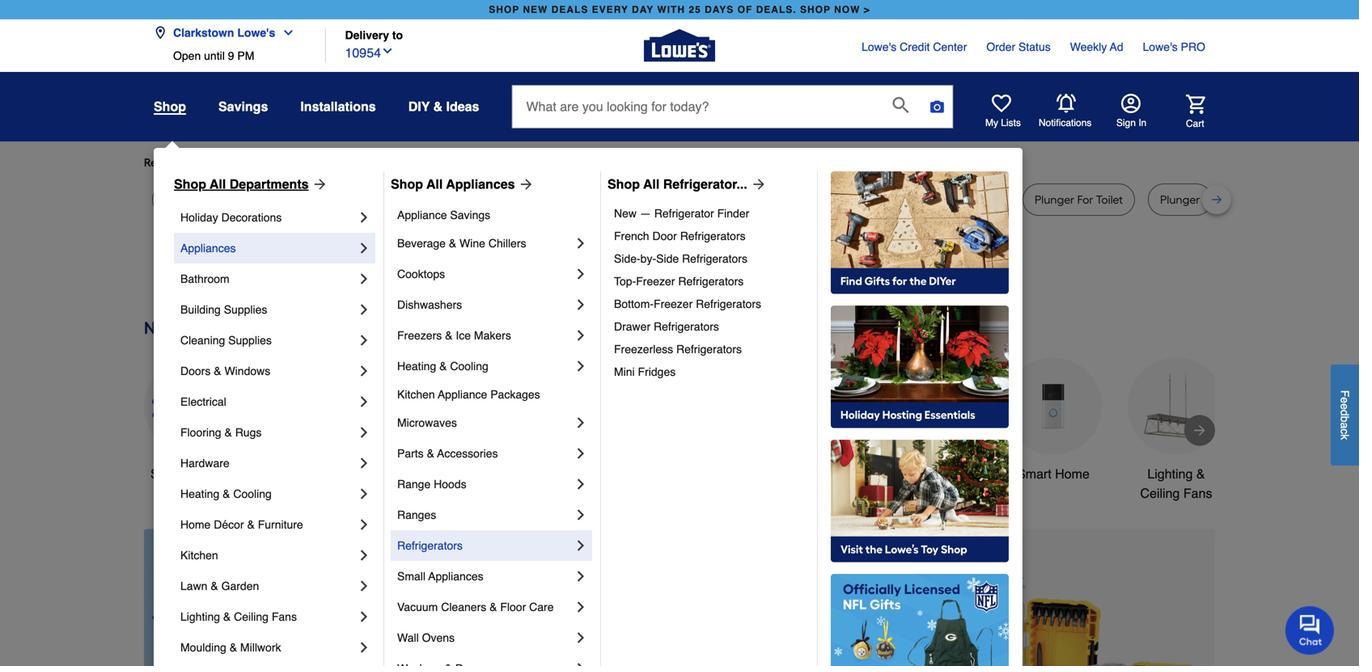 Task type: describe. For each thing, give the bounding box(es) containing it.
status
[[1019, 40, 1051, 53]]

appliance savings
[[397, 209, 491, 222]]

1 vertical spatial arrow right image
[[1192, 423, 1209, 439]]

door
[[653, 230, 677, 243]]

recommended
[[144, 156, 222, 170]]

ovens
[[422, 632, 455, 645]]

fridges
[[638, 366, 676, 379]]

shop new deals every day with 25 days of deals. shop now > link
[[486, 0, 874, 19]]

lighting & ceiling fans button
[[1128, 358, 1226, 504]]

1 snake from the left
[[361, 193, 393, 207]]

new deals every day during 25 days of deals image
[[144, 315, 1216, 342]]

chevron right image for bathroom
[[356, 271, 372, 287]]

my lists
[[986, 117, 1022, 129]]

2 toilet from the left
[[808, 193, 835, 207]]

ranges link
[[397, 500, 573, 531]]

smart
[[1018, 467, 1052, 482]]

searches
[[224, 156, 272, 170]]

holiday decorations link
[[181, 202, 356, 233]]

flooring & rugs
[[181, 427, 262, 440]]

>
[[864, 4, 871, 15]]

for inside "recommended searches for you" heading
[[274, 156, 289, 170]]

shop all departments
[[174, 177, 309, 192]]

beverage
[[397, 237, 446, 250]]

2 vertical spatial appliances
[[429, 571, 484, 584]]

b
[[1339, 416, 1352, 423]]

freezer for top-
[[636, 275, 675, 288]]

4 snake from the left
[[902, 193, 934, 207]]

bathroom inside bathroom link
[[181, 273, 230, 286]]

tools inside outdoor tools & equipment
[[812, 467, 842, 482]]

moulding
[[181, 642, 227, 655]]

1 toilet from the left
[[164, 193, 191, 207]]

installations
[[301, 99, 376, 114]]

& inside "link"
[[230, 642, 237, 655]]

clarkstown
[[173, 26, 234, 39]]

refrigerator
[[655, 207, 715, 220]]

supplies for building supplies
[[224, 304, 267, 316]]

chillers
[[489, 237, 527, 250]]

decorations for holiday
[[221, 211, 282, 224]]

freezerless
[[614, 343, 674, 356]]

& inside outdoor tools & equipment
[[846, 467, 854, 482]]

freezers & ice makers link
[[397, 321, 573, 351]]

microwaves
[[397, 417, 457, 430]]

shop all refrigerator... link
[[608, 175, 767, 194]]

lawn & garden link
[[181, 571, 356, 602]]

smart home button
[[1005, 358, 1102, 484]]

refrigerator...
[[664, 177, 748, 192]]

2 snake from the left
[[634, 193, 665, 207]]

open until 9 pm
[[173, 49, 254, 62]]

hardware
[[181, 457, 230, 470]]

chevron right image for holiday decorations
[[356, 210, 372, 226]]

rugs
[[235, 427, 262, 440]]

refrigerators up "bottom-freezer refrigerators" link
[[679, 275, 744, 288]]

flooring & rugs link
[[181, 418, 356, 448]]

officially licensed n f l gifts. shop now. image
[[831, 575, 1009, 667]]

bottom-
[[614, 298, 654, 311]]

lowe's home improvement lists image
[[992, 94, 1012, 113]]

shop button
[[154, 99, 186, 115]]

ice
[[456, 329, 471, 342]]

décor
[[214, 519, 244, 532]]

holiday hosting essentials. image
[[831, 306, 1009, 429]]

windows
[[225, 365, 271, 378]]

mini fridges link
[[614, 361, 806, 384]]

parts & accessories
[[397, 448, 498, 461]]

0 horizontal spatial home
[[181, 519, 211, 532]]

shop all refrigerator...
[[608, 177, 748, 192]]

savings button
[[219, 92, 268, 121]]

shop all deals
[[151, 467, 235, 482]]

shop for shop all departments
[[174, 177, 206, 192]]

weekly ad
[[1071, 40, 1124, 53]]

order status link
[[987, 39, 1051, 55]]

my lists link
[[986, 94, 1022, 130]]

freezerless refrigerators link
[[614, 338, 806, 361]]

freezer for bottom-
[[654, 298, 693, 311]]

mini
[[614, 366, 635, 379]]

new — refrigerator finder link
[[614, 202, 806, 225]]

lowe's wishes you and your family a happy hanukkah. image
[[144, 258, 1216, 299]]

home décor & furniture link
[[181, 510, 356, 541]]

christmas decorations
[[527, 467, 596, 501]]

accessories
[[437, 448, 498, 461]]

lowe's credit center
[[862, 40, 968, 53]]

visit the lowe's toy shop. image
[[831, 440, 1009, 563]]

shop for shop all appliances
[[391, 177, 423, 192]]

chevron right image for flooring & rugs
[[356, 425, 372, 441]]

lowe's pro
[[1143, 40, 1206, 53]]

top-
[[614, 275, 636, 288]]

f e e d b a c k
[[1339, 391, 1352, 440]]

side
[[657, 253, 679, 265]]

refrigerators inside "link"
[[682, 253, 748, 265]]

appliances link
[[181, 233, 356, 264]]

sign
[[1117, 117, 1136, 129]]

clarkstown lowe's
[[173, 26, 275, 39]]

top-freezer refrigerators link
[[614, 270, 806, 293]]

tools button
[[390, 358, 487, 484]]

deals.
[[757, 4, 797, 15]]

25
[[689, 4, 702, 15]]

location image
[[154, 26, 167, 39]]

plunger for plunger for toilet
[[1035, 193, 1075, 207]]

1 e from the top
[[1339, 398, 1352, 404]]

french door refrigerators
[[614, 230, 746, 243]]

outdoor tools & equipment
[[762, 467, 854, 501]]

wine
[[460, 237, 486, 250]]

chevron right image for beverage & wine chillers
[[573, 236, 589, 252]]

ranges
[[397, 509, 437, 522]]

ad
[[1110, 40, 1124, 53]]

2 plumbing from the left
[[703, 193, 752, 207]]

c
[[1339, 429, 1352, 435]]

search image
[[893, 97, 909, 113]]

0 horizontal spatial savings
[[219, 99, 268, 114]]

1 horizontal spatial heating
[[397, 360, 437, 373]]

cleaning
[[181, 334, 225, 347]]

kitchen link
[[181, 541, 356, 571]]

shop these last-minute gifts. $99 or less. quantities are limited and won't last. image
[[144, 530, 406, 667]]

in
[[1139, 117, 1147, 129]]

chevron right image for microwaves link
[[573, 415, 589, 431]]

refrigerators down drawer refrigerators link
[[677, 343, 742, 356]]

1 tools from the left
[[424, 467, 454, 482]]

lawn
[[181, 580, 208, 593]]

refrigerators down new — refrigerator finder link
[[681, 230, 746, 243]]

fans inside lighting & ceiling fans 'link'
[[272, 611, 297, 624]]

new — refrigerator finder
[[614, 207, 750, 220]]

vacuum cleaners & floor care link
[[397, 593, 573, 623]]

until
[[204, 49, 225, 62]]

0 vertical spatial heating & cooling link
[[397, 351, 573, 382]]

chevron right image for home décor & furniture
[[356, 517, 372, 533]]

holiday decorations
[[181, 211, 282, 224]]

doors & windows
[[181, 365, 271, 378]]

departments
[[230, 177, 309, 192]]

new
[[614, 207, 637, 220]]

packages
[[491, 389, 540, 401]]

christmas decorations button
[[513, 358, 610, 504]]

chevron right image for cooktops link
[[573, 266, 589, 282]]

recommended searches for you heading
[[144, 155, 1216, 171]]

& inside 'link'
[[223, 611, 231, 624]]

toilet auger
[[164, 193, 225, 207]]

& inside lighting & ceiling fans
[[1197, 467, 1206, 482]]

deals
[[202, 467, 235, 482]]

chevron right image for appliances link on the left top of the page
[[356, 240, 372, 257]]

drawer refrigerators link
[[614, 316, 806, 338]]

chevron right image for dishwashers
[[573, 297, 589, 313]]

arrow right image for refrigerator...
[[748, 176, 767, 193]]

to
[[392, 29, 403, 42]]

decorations for christmas
[[527, 486, 596, 501]]

fans inside the lighting & ceiling fans button
[[1184, 486, 1213, 501]]

with
[[658, 4, 686, 15]]

chevron down image
[[275, 26, 295, 39]]

lowe's inside button
[[237, 26, 275, 39]]

refrigerators down "top-freezer refrigerators" link
[[696, 298, 762, 311]]

chevron right image for cleaning supplies 'link'
[[356, 333, 372, 349]]



Task type: vqa. For each thing, say whether or not it's contained in the screenshot.
the product features at the top left of the page
no



Task type: locate. For each thing, give the bounding box(es) containing it.
chevron right image for refrigerators
[[573, 538, 589, 554]]

lowe's pro link
[[1143, 39, 1206, 55]]

kitchen for kitchen
[[181, 550, 218, 563]]

bottom-freezer refrigerators link
[[614, 293, 806, 316]]

all inside button
[[184, 467, 198, 482]]

chevron right image for lawn & garden
[[356, 579, 372, 595]]

1 horizontal spatial lighting
[[1148, 467, 1194, 482]]

chevron right image for wall ovens link
[[573, 631, 589, 647]]

0 horizontal spatial plunger
[[1035, 193, 1075, 207]]

heating & cooling for the topmost "heating & cooling" link
[[397, 360, 489, 373]]

lighting & ceiling fans inside 'link'
[[181, 611, 297, 624]]

lowe's for lowe's credit center
[[862, 40, 897, 53]]

Search Query text field
[[513, 86, 880, 128]]

1 horizontal spatial plumbing
[[703, 193, 752, 207]]

decorations
[[221, 211, 282, 224], [527, 486, 596, 501]]

all for departments
[[210, 177, 226, 192]]

order status
[[987, 40, 1051, 53]]

chevron down image
[[381, 45, 394, 58]]

cleaning supplies link
[[181, 325, 356, 356]]

1 vertical spatial supplies
[[228, 334, 272, 347]]

1 horizontal spatial ceiling
[[1141, 486, 1181, 501]]

chevron right image for moulding & millwork "link"
[[356, 640, 372, 656]]

heating & cooling link up "furniture"
[[181, 479, 356, 510]]

heating & cooling for "heating & cooling" link to the bottom
[[181, 488, 272, 501]]

1 vertical spatial ceiling
[[234, 611, 269, 624]]

lowe's inside 'link'
[[1143, 40, 1178, 53]]

1 horizontal spatial tools
[[812, 467, 842, 482]]

0 horizontal spatial kitchen
[[181, 550, 218, 563]]

heating & cooling link down makers
[[397, 351, 573, 382]]

all for refrigerator...
[[644, 177, 660, 192]]

mini fridges
[[614, 366, 676, 379]]

all up snake for plumbing
[[427, 177, 443, 192]]

None search field
[[512, 85, 954, 144]]

1 shop from the left
[[489, 4, 520, 15]]

0 horizontal spatial heating & cooling link
[[181, 479, 356, 510]]

chevron right image for small appliances link at the bottom left
[[573, 569, 589, 585]]

0 vertical spatial fans
[[1184, 486, 1213, 501]]

wall
[[397, 632, 419, 645]]

plunger down notifications at the right of page
[[1035, 193, 1075, 207]]

shop
[[174, 177, 206, 192], [391, 177, 423, 192], [608, 177, 640, 192]]

electrical link
[[181, 387, 356, 418]]

kitchen
[[397, 389, 435, 401], [181, 550, 218, 563]]

toilet
[[164, 193, 191, 207], [808, 193, 835, 207], [971, 193, 998, 207], [1097, 193, 1124, 207]]

0 vertical spatial lighting
[[1148, 467, 1194, 482]]

2 tools from the left
[[812, 467, 842, 482]]

arrow right image
[[515, 176, 535, 193], [748, 176, 767, 193]]

freezerless refrigerators
[[614, 343, 742, 356]]

1 vertical spatial heating
[[181, 488, 220, 501]]

snake up french door refrigerators link
[[754, 193, 786, 207]]

0 vertical spatial shop
[[154, 99, 186, 114]]

moulding & millwork
[[181, 642, 281, 655]]

savings
[[219, 99, 268, 114], [450, 209, 491, 222]]

1 horizontal spatial shop
[[801, 4, 831, 15]]

0 horizontal spatial cooling
[[233, 488, 272, 501]]

chevron right image for kitchen
[[356, 548, 372, 564]]

1 horizontal spatial home
[[1056, 467, 1090, 482]]

shop up snake for plumbing
[[391, 177, 423, 192]]

2 horizontal spatial shop
[[608, 177, 640, 192]]

home décor & furniture
[[181, 519, 303, 532]]

all up —
[[644, 177, 660, 192]]

arrow right image inside "shop all appliances" link
[[515, 176, 535, 193]]

shop all appliances link
[[391, 175, 535, 194]]

snake right drain
[[902, 193, 934, 207]]

all up auger
[[210, 177, 226, 192]]

supplies for cleaning supplies
[[228, 334, 272, 347]]

0 horizontal spatial lighting
[[181, 611, 220, 624]]

order
[[987, 40, 1016, 53]]

delivery to
[[345, 29, 403, 42]]

supplies inside 'link'
[[228, 334, 272, 347]]

0 horizontal spatial tools
[[424, 467, 454, 482]]

fans
[[1184, 486, 1213, 501], [272, 611, 297, 624]]

1 horizontal spatial decorations
[[527, 486, 596, 501]]

home left the 'décor'
[[181, 519, 211, 532]]

0 vertical spatial kitchen
[[397, 389, 435, 401]]

refrigerators up "top-freezer refrigerators" link
[[682, 253, 748, 265]]

lighting inside the lighting & ceiling fans button
[[1148, 467, 1194, 482]]

diy & ideas
[[409, 99, 480, 114]]

shop
[[489, 4, 520, 15], [801, 4, 831, 15]]

0 vertical spatial appliances
[[446, 177, 515, 192]]

—
[[640, 207, 652, 220]]

e up "b"
[[1339, 404, 1352, 410]]

appliances up appliance savings link at the top of page
[[446, 177, 515, 192]]

0 horizontal spatial plumbing
[[415, 193, 464, 207]]

1 horizontal spatial lowe's
[[862, 40, 897, 53]]

recommended searches for you
[[144, 156, 310, 170]]

millwork
[[240, 642, 281, 655]]

1 vertical spatial lighting
[[181, 611, 220, 624]]

shop inside button
[[151, 467, 181, 482]]

chevron right image for building supplies
[[356, 302, 372, 318]]

shop down 'open'
[[154, 99, 186, 114]]

0 horizontal spatial ceiling
[[234, 611, 269, 624]]

electrical
[[181, 396, 226, 409]]

side-by-side refrigerators
[[614, 253, 748, 265]]

1 plumbing from the left
[[415, 193, 464, 207]]

lowe's up pm
[[237, 26, 275, 39]]

ceiling
[[1141, 486, 1181, 501], [234, 611, 269, 624]]

chevron right image
[[356, 210, 372, 226], [573, 236, 589, 252], [356, 271, 372, 287], [573, 297, 589, 313], [356, 302, 372, 318], [356, 394, 372, 410], [356, 425, 372, 441], [573, 446, 589, 462], [356, 517, 372, 533], [573, 538, 589, 554], [356, 548, 372, 564], [356, 579, 372, 595], [573, 600, 589, 616]]

cooling up the kitchen appliance packages
[[450, 360, 489, 373]]

garden
[[221, 580, 259, 593]]

10954 button
[[345, 42, 394, 63]]

shop for shop all refrigerator...
[[608, 177, 640, 192]]

0 vertical spatial savings
[[219, 99, 268, 114]]

supplies up windows at the bottom left of page
[[228, 334, 272, 347]]

supplies up cleaning supplies
[[224, 304, 267, 316]]

1 horizontal spatial savings
[[450, 209, 491, 222]]

1 vertical spatial heating & cooling link
[[181, 479, 356, 510]]

microwaves link
[[397, 408, 573, 439]]

lighting
[[1148, 467, 1194, 482], [181, 611, 220, 624]]

camera image
[[930, 99, 946, 115]]

chevron right image for hardware link
[[356, 456, 372, 472]]

outdoor tools & equipment button
[[759, 358, 856, 504]]

1 horizontal spatial bathroom
[[903, 467, 959, 482]]

lists
[[1002, 117, 1022, 129]]

home right smart
[[1056, 467, 1090, 482]]

decorations down christmas at left bottom
[[527, 486, 596, 501]]

1 horizontal spatial heating & cooling
[[397, 360, 489, 373]]

3 toilet from the left
[[971, 193, 998, 207]]

0 horizontal spatial heating & cooling
[[181, 488, 272, 501]]

1 horizontal spatial plunger
[[1161, 193, 1201, 207]]

heating down freezers
[[397, 360, 437, 373]]

3 shop from the left
[[608, 177, 640, 192]]

small
[[397, 571, 426, 584]]

parts & accessories link
[[397, 439, 573, 469]]

bathroom inside button
[[903, 467, 959, 482]]

plumbing up finder
[[703, 193, 752, 207]]

shop for shop all deals
[[151, 467, 181, 482]]

shop left new
[[489, 4, 520, 15]]

1 shop from the left
[[174, 177, 206, 192]]

0 horizontal spatial arrow right image
[[515, 176, 535, 193]]

savings up wine at the top left of page
[[450, 209, 491, 222]]

kitchen up lawn
[[181, 550, 218, 563]]

arrow right image inside shop all departments link
[[309, 176, 328, 193]]

2 e from the top
[[1339, 404, 1352, 410]]

all for deals
[[184, 467, 198, 482]]

2 plunger from the left
[[1161, 193, 1201, 207]]

bathroom
[[181, 273, 230, 286], [903, 467, 959, 482]]

0 vertical spatial supplies
[[224, 304, 267, 316]]

0 vertical spatial cooling
[[450, 360, 489, 373]]

1 horizontal spatial lighting & ceiling fans
[[1141, 467, 1213, 501]]

0 horizontal spatial bathroom
[[181, 273, 230, 286]]

cooktops
[[397, 268, 445, 281]]

1 horizontal spatial arrow right image
[[1192, 423, 1209, 439]]

up to 50 percent off select tools and accessories. image
[[431, 530, 1216, 667]]

2 shop from the left
[[391, 177, 423, 192]]

appliances down holiday
[[181, 242, 236, 255]]

cooling up home décor & furniture
[[233, 488, 272, 501]]

kitchen for kitchen appliance packages
[[397, 389, 435, 401]]

decorations inside button
[[527, 486, 596, 501]]

chevron right image for parts & accessories
[[573, 446, 589, 462]]

1 horizontal spatial shop
[[391, 177, 423, 192]]

hoods
[[434, 478, 467, 491]]

1 vertical spatial appliance
[[438, 389, 488, 401]]

chevron right image for the ranges link
[[573, 508, 589, 524]]

lowe's home improvement logo image
[[644, 10, 716, 81]]

d
[[1339, 410, 1352, 416]]

heating down shop all deals
[[181, 488, 220, 501]]

lowe's home improvement notification center image
[[1057, 94, 1077, 113]]

arrow right image up plumbing snake for toilet
[[748, 176, 767, 193]]

shop left the now
[[801, 4, 831, 15]]

toilet down "sign"
[[1097, 193, 1124, 207]]

for
[[274, 156, 289, 170], [396, 193, 412, 207], [789, 193, 805, 207], [1078, 193, 1094, 207]]

freezer down by-
[[636, 275, 675, 288]]

appliance down snake for plumbing
[[397, 209, 447, 222]]

lighting & ceiling fans link
[[181, 602, 356, 633]]

bathroom link
[[181, 264, 356, 295]]

1 vertical spatial appliances
[[181, 242, 236, 255]]

days
[[705, 4, 734, 15]]

diy
[[409, 99, 430, 114]]

1 vertical spatial heating & cooling
[[181, 488, 272, 501]]

lowe's for lowe's pro
[[1143, 40, 1178, 53]]

2 shop from the left
[[801, 4, 831, 15]]

savings down pm
[[219, 99, 268, 114]]

shop
[[154, 99, 186, 114], [151, 467, 181, 482]]

top-freezer refrigerators
[[614, 275, 744, 288]]

arrow right image for appliances
[[515, 176, 535, 193]]

0 horizontal spatial heating
[[181, 488, 220, 501]]

my
[[986, 117, 999, 129]]

appliances
[[446, 177, 515, 192], [181, 242, 236, 255], [429, 571, 484, 584]]

1 vertical spatial fans
[[272, 611, 297, 624]]

lowe's credit center link
[[862, 39, 968, 55]]

freezer
[[636, 275, 675, 288], [654, 298, 693, 311]]

plunger down the cart
[[1161, 193, 1201, 207]]

0 vertical spatial lighting & ceiling fans
[[1141, 467, 1213, 501]]

snake for plumbing
[[361, 193, 464, 207]]

snake
[[361, 193, 393, 207], [634, 193, 665, 207], [754, 193, 786, 207], [902, 193, 934, 207]]

1 vertical spatial decorations
[[527, 486, 596, 501]]

drawer refrigerators
[[614, 321, 720, 333]]

1 vertical spatial cooling
[[233, 488, 272, 501]]

kitchen appliance packages
[[397, 389, 540, 401]]

2 arrow right image from the left
[[748, 176, 767, 193]]

heating & cooling down freezers & ice makers
[[397, 360, 489, 373]]

0 vertical spatial heating & cooling
[[397, 360, 489, 373]]

chevron right image for range hoods link on the left of the page
[[573, 477, 589, 493]]

1 vertical spatial freezer
[[654, 298, 693, 311]]

heating & cooling down deals
[[181, 488, 272, 501]]

1 vertical spatial lighting & ceiling fans
[[181, 611, 297, 624]]

drain snake
[[872, 193, 934, 207]]

appliance savings link
[[397, 202, 589, 228]]

1 arrow right image from the left
[[515, 176, 535, 193]]

arrow right image
[[309, 176, 328, 193], [1192, 423, 1209, 439]]

snake up —
[[634, 193, 665, 207]]

auger
[[194, 193, 225, 207]]

shop up the toilet auger
[[174, 177, 206, 192]]

1 vertical spatial kitchen
[[181, 550, 218, 563]]

lowe's home improvement cart image
[[1187, 95, 1206, 114]]

all left deals
[[184, 467, 198, 482]]

2 horizontal spatial lowe's
[[1143, 40, 1178, 53]]

refrigerators up 'small appliances'
[[397, 540, 463, 553]]

chevron right image for vacuum cleaners & floor care
[[573, 600, 589, 616]]

by-
[[641, 253, 657, 265]]

lighting & ceiling fans inside button
[[1141, 467, 1213, 501]]

chevron right image for electrical
[[356, 394, 372, 410]]

0 horizontal spatial decorations
[[221, 211, 282, 224]]

3 snake from the left
[[754, 193, 786, 207]]

cleaners
[[441, 601, 487, 614]]

tools down parts & accessories
[[424, 467, 454, 482]]

outdoor
[[762, 467, 808, 482]]

chevron right image for lighting & ceiling fans 'link'
[[356, 610, 372, 626]]

chevron right image for freezers & ice makers link
[[573, 328, 589, 344]]

chevron right image
[[356, 240, 372, 257], [573, 266, 589, 282], [573, 328, 589, 344], [356, 333, 372, 349], [573, 359, 589, 375], [356, 363, 372, 380], [573, 415, 589, 431], [356, 456, 372, 472], [573, 477, 589, 493], [356, 486, 372, 503], [573, 508, 589, 524], [573, 569, 589, 585], [356, 610, 372, 626], [573, 631, 589, 647], [356, 640, 372, 656], [573, 661, 589, 667]]

1 vertical spatial bathroom
[[903, 467, 959, 482]]

1 vertical spatial savings
[[450, 209, 491, 222]]

equipment
[[777, 486, 839, 501]]

christmas
[[533, 467, 591, 482]]

toilet left drain
[[808, 193, 835, 207]]

refrigerators down bottom-freezer refrigerators
[[654, 321, 720, 333]]

lighting inside lighting & ceiling fans 'link'
[[181, 611, 220, 624]]

tools up equipment
[[812, 467, 842, 482]]

0 horizontal spatial arrow right image
[[309, 176, 328, 193]]

1 horizontal spatial fans
[[1184, 486, 1213, 501]]

0 vertical spatial bathroom
[[181, 273, 230, 286]]

4 toilet from the left
[[1097, 193, 1124, 207]]

1 horizontal spatial heating & cooling link
[[397, 351, 573, 382]]

0 vertical spatial home
[[1056, 467, 1090, 482]]

arrow right image inside shop all refrigerator... link
[[748, 176, 767, 193]]

1 horizontal spatial kitchen
[[397, 389, 435, 401]]

refrigerators
[[681, 230, 746, 243], [682, 253, 748, 265], [679, 275, 744, 288], [696, 298, 762, 311], [654, 321, 720, 333], [677, 343, 742, 356], [397, 540, 463, 553]]

ceiling inside 'link'
[[234, 611, 269, 624]]

appliances up cleaners on the left of the page
[[429, 571, 484, 584]]

shop for shop
[[154, 99, 186, 114]]

0 vertical spatial ceiling
[[1141, 486, 1181, 501]]

shop up the new
[[608, 177, 640, 192]]

0 horizontal spatial lowe's
[[237, 26, 275, 39]]

snake down shop all appliances
[[361, 193, 393, 207]]

appliance up microwaves link
[[438, 389, 488, 401]]

side-
[[614, 253, 641, 265]]

0 vertical spatial freezer
[[636, 275, 675, 288]]

toilet down my
[[971, 193, 998, 207]]

every
[[592, 4, 629, 15]]

1 plunger from the left
[[1035, 193, 1075, 207]]

0 horizontal spatial lighting & ceiling fans
[[181, 611, 297, 624]]

e up the 'd'
[[1339, 398, 1352, 404]]

heating & cooling link
[[397, 351, 573, 382], [181, 479, 356, 510]]

find gifts for the diyer. image
[[831, 172, 1009, 295]]

toilet up holiday
[[164, 193, 191, 207]]

0 vertical spatial arrow right image
[[309, 176, 328, 193]]

1 vertical spatial shop
[[151, 467, 181, 482]]

freezer down top-freezer refrigerators
[[654, 298, 693, 311]]

0 horizontal spatial shop
[[489, 4, 520, 15]]

plunger for toilet
[[1035, 193, 1124, 207]]

vacuum
[[397, 601, 438, 614]]

0 vertical spatial appliance
[[397, 209, 447, 222]]

pm
[[237, 49, 254, 62]]

parts
[[397, 448, 424, 461]]

plumbing
[[415, 193, 464, 207], [703, 193, 752, 207]]

lowe's left pro
[[1143, 40, 1178, 53]]

small appliances
[[397, 571, 484, 584]]

ceiling inside lighting & ceiling fans
[[1141, 486, 1181, 501]]

lowe's left credit at the right of page
[[862, 40, 897, 53]]

0 vertical spatial decorations
[[221, 211, 282, 224]]

all for appliances
[[427, 177, 443, 192]]

range
[[397, 478, 431, 491]]

arrow right image up appliance savings link at the top of page
[[515, 176, 535, 193]]

decorations down shop all departments link
[[221, 211, 282, 224]]

1 horizontal spatial arrow right image
[[748, 176, 767, 193]]

0 horizontal spatial fans
[[272, 611, 297, 624]]

1 vertical spatial home
[[181, 519, 211, 532]]

plumbing up appliance savings
[[415, 193, 464, 207]]

home inside button
[[1056, 467, 1090, 482]]

chevron right image for doors & windows link
[[356, 363, 372, 380]]

kitchen up the microwaves
[[397, 389, 435, 401]]

lowe's home improvement account image
[[1122, 94, 1141, 113]]

chat invite button image
[[1286, 606, 1336, 656]]

0 vertical spatial heating
[[397, 360, 437, 373]]

0 horizontal spatial shop
[[174, 177, 206, 192]]

1 horizontal spatial cooling
[[450, 360, 489, 373]]

of
[[738, 4, 753, 15]]

shop left deals
[[151, 467, 181, 482]]

plunger for plunger
[[1161, 193, 1201, 207]]

weekly
[[1071, 40, 1108, 53]]

tools
[[424, 467, 454, 482], [812, 467, 842, 482]]



